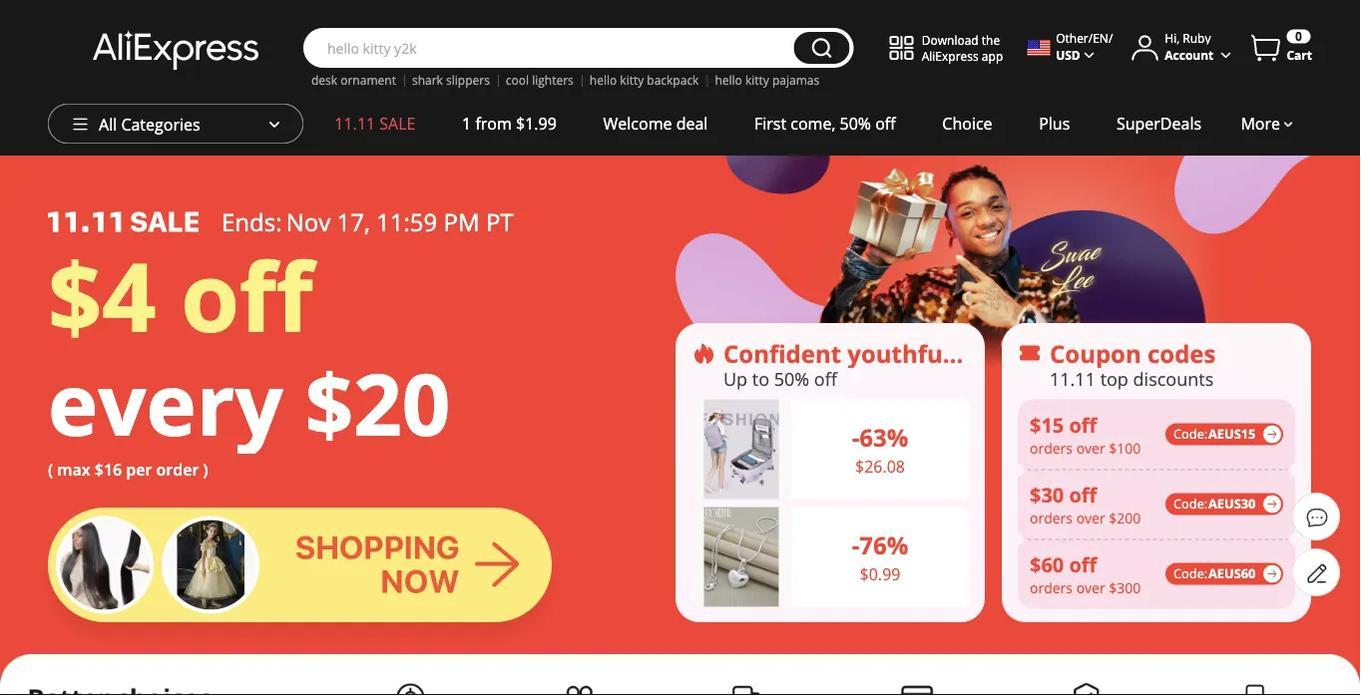 Task type: vqa. For each thing, say whether or not it's contained in the screenshot.


Task type: locate. For each thing, give the bounding box(es) containing it.
every
[[48, 345, 283, 461]]

$60
[[1030, 551, 1065, 579]]

1 orders from the top
[[1030, 439, 1073, 458]]

0 vertical spatial code:
[[1174, 426, 1208, 443]]

desk
[[312, 72, 338, 88]]

$15 off orders over $100
[[1030, 412, 1142, 458]]

63%
[[860, 422, 909, 454]]

superdeals link
[[1094, 104, 1226, 144]]

over for $60 off
[[1077, 579, 1106, 598]]

orders inside $30 off orders over $200
[[1030, 509, 1073, 528]]

choice
[[943, 113, 993, 134]]

1 vertical spatial product image image
[[704, 508, 779, 607]]

to
[[753, 367, 770, 391]]

50% inside first come, 50% off link
[[840, 113, 872, 134]]

plus link
[[1016, 104, 1094, 144]]

the
[[982, 31, 1001, 48]]

1 kitty from the left
[[620, 72, 644, 88]]

2 product image image from the top
[[704, 508, 779, 607]]

off inside $15 off orders over $100
[[1070, 412, 1098, 439]]

3 over from the top
[[1077, 579, 1106, 598]]

icon image for confident youthful styles
[[692, 342, 716, 366]]

3 orders from the top
[[1030, 579, 1073, 598]]

kitty left backpack
[[620, 72, 644, 88]]

2 over from the top
[[1077, 509, 1106, 528]]

off inside first come, 50% off link
[[876, 113, 896, 134]]

product image image for -76%
[[704, 508, 779, 607]]

hello right backpack
[[715, 72, 743, 88]]

1 horizontal spatial 50%
[[840, 113, 872, 134]]

11.11 left top
[[1050, 367, 1096, 391]]

welcome deal
[[604, 113, 708, 134]]

0 vertical spatial 11.11
[[335, 113, 376, 134]]

aeus30
[[1209, 496, 1256, 513]]

1 vertical spatial code:
[[1174, 496, 1208, 513]]

1 hello from the left
[[590, 72, 617, 88]]

1 horizontal spatial icon image
[[1018, 342, 1042, 366]]

code:
[[1174, 426, 1208, 443], [1174, 496, 1208, 513], [1174, 566, 1208, 583]]

aeus15
[[1209, 426, 1256, 443]]

1 code: from the top
[[1174, 426, 1208, 443]]

first come, 50% off link
[[732, 104, 920, 144]]

1 vertical spatial over
[[1077, 509, 1106, 528]]

$4 off
[[48, 231, 313, 360]]

1 vertical spatial 11.11
[[1050, 367, 1096, 391]]

over for $30 off
[[1077, 509, 1106, 528]]

1 horizontal spatial 11.11
[[1050, 367, 1096, 391]]

- inside -76% $0.99
[[852, 530, 860, 562]]

1 from $1.99 link
[[439, 104, 580, 144]]

off inside the "$60 off orders over $300"
[[1070, 551, 1098, 579]]

over left $300
[[1077, 579, 1106, 598]]

icon image left coupon
[[1018, 342, 1042, 366]]

2 - from the top
[[852, 530, 860, 562]]

0
[[1296, 28, 1303, 44]]

0 horizontal spatial 11.11
[[335, 113, 376, 134]]

2 icon image from the left
[[1018, 342, 1042, 366]]

- up $26.08
[[852, 422, 860, 454]]

code: left aeus30
[[1174, 496, 1208, 513]]

2 orders from the top
[[1030, 509, 1073, 528]]

orders
[[1030, 439, 1073, 458], [1030, 509, 1073, 528], [1030, 579, 1073, 598]]

account
[[1166, 46, 1214, 63]]

download the aliexpress app
[[922, 31, 1004, 64]]

up
[[724, 367, 748, 391]]

all categories
[[99, 114, 200, 135]]

kitty
[[620, 72, 644, 88], [746, 72, 770, 88]]

over inside $15 off orders over $100
[[1077, 439, 1106, 458]]

orders up $60 at the bottom
[[1030, 509, 1073, 528]]

over left $100
[[1077, 439, 1106, 458]]

(
[[48, 459, 53, 481]]

code: for $15 off
[[1174, 426, 1208, 443]]

2 vertical spatial over
[[1077, 579, 1106, 598]]

desk ornament link
[[312, 72, 396, 88]]

- down $26.08
[[852, 530, 860, 562]]

off for $4 off
[[181, 231, 313, 360]]

1 vertical spatial orders
[[1030, 509, 1073, 528]]

0 vertical spatial 50%
[[840, 113, 872, 134]]

0 cart
[[1287, 28, 1313, 63]]

code: for $60 off
[[1174, 566, 1208, 583]]

aliexpress
[[922, 47, 979, 64]]

0 horizontal spatial icon image
[[692, 342, 716, 366]]

- inside -63% $26.08
[[852, 422, 860, 454]]

over left $200
[[1077, 509, 1106, 528]]

$30 off orders over $200
[[1030, 481, 1142, 528]]

0 vertical spatial orders
[[1030, 439, 1073, 458]]

more
[[1242, 113, 1281, 134]]

2 kitty from the left
[[746, 72, 770, 88]]

50% right come,
[[840, 113, 872, 134]]

orders inside $15 off orders over $100
[[1030, 439, 1073, 458]]

76%
[[860, 530, 909, 562]]

1 icon image from the left
[[692, 342, 716, 366]]

orders inside the "$60 off orders over $300"
[[1030, 579, 1073, 598]]

1 horizontal spatial kitty
[[746, 72, 770, 88]]

2 vertical spatial orders
[[1030, 579, 1073, 598]]

lighters
[[532, 72, 574, 88]]

2 vertical spatial code:
[[1174, 566, 1208, 583]]

1 horizontal spatial hello
[[715, 72, 743, 88]]

coupon
[[1050, 337, 1142, 370]]

11.11 sale
[[335, 113, 416, 134]]

11.11 top discounts
[[1050, 367, 1214, 391]]

kitty left the pajamas
[[746, 72, 770, 88]]

code: for $30 off
[[1174, 496, 1208, 513]]

code: left aeus15
[[1174, 426, 1208, 443]]

over inside $30 off orders over $200
[[1077, 509, 1106, 528]]

welcome deal link
[[580, 104, 732, 144]]

3 code: from the top
[[1174, 566, 1208, 583]]

0 horizontal spatial kitty
[[620, 72, 644, 88]]

ends: nov 17, 11:59 pm pt
[[222, 206, 514, 238]]

cool lighters link
[[506, 72, 574, 88]]

1 - from the top
[[852, 422, 860, 454]]

-
[[852, 422, 860, 454], [852, 530, 860, 562]]

11.11 left "sale"
[[335, 113, 376, 134]]

icon image for coupon codes
[[1018, 342, 1042, 366]]

0 vertical spatial product image image
[[704, 400, 779, 500]]

over inside the "$60 off orders over $300"
[[1077, 579, 1106, 598]]

desk ornament
[[312, 72, 396, 88]]

come,
[[791, 113, 836, 134]]

hello kitty pajamas
[[715, 72, 820, 88]]

categories
[[121, 114, 200, 135]]

$300
[[1110, 579, 1142, 598]]

up to 50% off
[[724, 367, 838, 391]]

code: aeus30
[[1174, 496, 1256, 513]]

icon image left confident
[[692, 342, 716, 366]]

0 horizontal spatial hello
[[590, 72, 617, 88]]

$1.99
[[516, 113, 557, 134]]

1 product image image from the top
[[704, 400, 779, 500]]

0 vertical spatial over
[[1077, 439, 1106, 458]]

2 hello from the left
[[715, 72, 743, 88]]

1 over from the top
[[1077, 439, 1106, 458]]

codes
[[1148, 337, 1217, 370]]

None button
[[794, 32, 850, 64]]

hello right lighters
[[590, 72, 617, 88]]

ends:
[[222, 206, 282, 238]]

product image image
[[704, 400, 779, 500], [704, 508, 779, 607]]

icon image
[[692, 342, 716, 366], [1018, 342, 1042, 366]]

0 horizontal spatial 50%
[[775, 367, 810, 391]]

2 code: from the top
[[1174, 496, 1208, 513]]

over
[[1077, 439, 1106, 458], [1077, 509, 1106, 528], [1077, 579, 1106, 598]]

0 vertical spatial -
[[852, 422, 860, 454]]

max
[[57, 459, 90, 481]]

$15
[[1030, 412, 1065, 439]]

code: left aeus60
[[1174, 566, 1208, 583]]

orders up $30
[[1030, 439, 1073, 458]]

off inside $30 off orders over $200
[[1070, 481, 1098, 509]]

hello kitty backpack
[[590, 72, 699, 88]]

1 vertical spatial -
[[852, 530, 860, 562]]

orders left $300
[[1030, 579, 1073, 598]]

50% right to
[[775, 367, 810, 391]]

1 vertical spatial 50%
[[775, 367, 810, 391]]

$20
[[305, 345, 451, 461]]

)
[[203, 459, 208, 481]]

kitty for backpack
[[620, 72, 644, 88]]



Task type: describe. For each thing, give the bounding box(es) containing it.
per
[[126, 459, 152, 481]]

hi, ruby
[[1166, 30, 1212, 46]]

cool
[[506, 72, 529, 88]]

11.11 for 11.11 top discounts
[[1050, 367, 1096, 391]]

confident
[[724, 337, 842, 370]]

$0.99
[[860, 564, 901, 586]]

hello for hello kitty pajamas
[[715, 72, 743, 88]]

11.11 sale link
[[312, 104, 439, 144]]

youthful
[[848, 337, 951, 370]]

off for $60 off orders over $300
[[1070, 551, 1098, 579]]

50% for come,
[[840, 113, 872, 134]]

shark
[[412, 72, 443, 88]]

coupon codes
[[1050, 337, 1217, 370]]

sale
[[380, 113, 416, 134]]

styles
[[957, 337, 1026, 370]]

hello kitty backpack link
[[590, 72, 699, 88]]

50% for to
[[775, 367, 810, 391]]

all
[[99, 114, 117, 135]]

orders for $30
[[1030, 509, 1073, 528]]

-76% $0.99
[[852, 530, 909, 586]]

ruby
[[1183, 30, 1212, 46]]

discounts
[[1134, 367, 1214, 391]]

plus
[[1040, 113, 1071, 134]]

$200
[[1110, 509, 1142, 528]]

backpack
[[647, 72, 699, 88]]

pt
[[486, 206, 514, 238]]

code: aeus60
[[1174, 566, 1256, 583]]

code: aeus15
[[1174, 426, 1256, 443]]

product image image for -63%
[[704, 400, 779, 500]]

kitty for pajamas
[[746, 72, 770, 88]]

orders for $60
[[1030, 579, 1073, 598]]

$26.08
[[856, 456, 906, 478]]

$16
[[95, 459, 122, 481]]

orders for $15
[[1030, 439, 1073, 458]]

superdeals
[[1117, 113, 1202, 134]]

top
[[1101, 367, 1129, 391]]

pajamas
[[773, 72, 820, 88]]

off for $30 off orders over $200
[[1070, 481, 1098, 509]]

$4
[[48, 231, 156, 360]]

- for 76%
[[852, 530, 860, 562]]

slippers
[[446, 72, 490, 88]]

/
[[1109, 30, 1114, 46]]

over for $15 off
[[1077, 439, 1106, 458]]

deal
[[677, 113, 708, 134]]

usd
[[1057, 46, 1081, 63]]

every $20 ( max $16 per order )
[[48, 345, 451, 481]]

1 from $1.99
[[462, 113, 557, 134]]

other/
[[1057, 30, 1094, 46]]

shark slippers link
[[412, 72, 490, 88]]

app
[[982, 47, 1004, 64]]

hello for hello kitty backpack
[[590, 72, 617, 88]]

cool lighters
[[506, 72, 574, 88]]

hello kitty y2k text field
[[318, 38, 784, 58]]

first
[[755, 113, 787, 134]]

from
[[476, 113, 512, 134]]

confident youthful styles
[[724, 337, 1026, 370]]

nov
[[286, 206, 331, 238]]

order
[[156, 459, 199, 481]]

hello kitty pajamas link
[[715, 72, 820, 88]]

1
[[462, 113, 472, 134]]

ornament
[[341, 72, 396, 88]]

aeus60
[[1209, 566, 1256, 583]]

$100
[[1110, 439, 1142, 458]]

shark slippers
[[412, 72, 490, 88]]

17,
[[337, 206, 370, 238]]

cart
[[1287, 47, 1313, 63]]

en
[[1094, 30, 1109, 46]]

$30
[[1030, 481, 1065, 509]]

$60 off orders over $300
[[1030, 551, 1142, 598]]

first come, 50% off
[[755, 113, 896, 134]]

coupon bg image
[[1018, 400, 1296, 609]]

- for 63%
[[852, 422, 860, 454]]

pm
[[444, 206, 480, 238]]

welcome
[[604, 113, 672, 134]]

11:59
[[376, 206, 438, 238]]

other/ en /
[[1057, 30, 1114, 46]]

off for $15 off orders over $100
[[1070, 412, 1098, 439]]

11.11 for 11.11 sale
[[335, 113, 376, 134]]

hi,
[[1166, 30, 1180, 46]]

choice link
[[920, 104, 1016, 144]]

-63% $26.08
[[852, 422, 909, 478]]

download
[[922, 31, 979, 48]]



